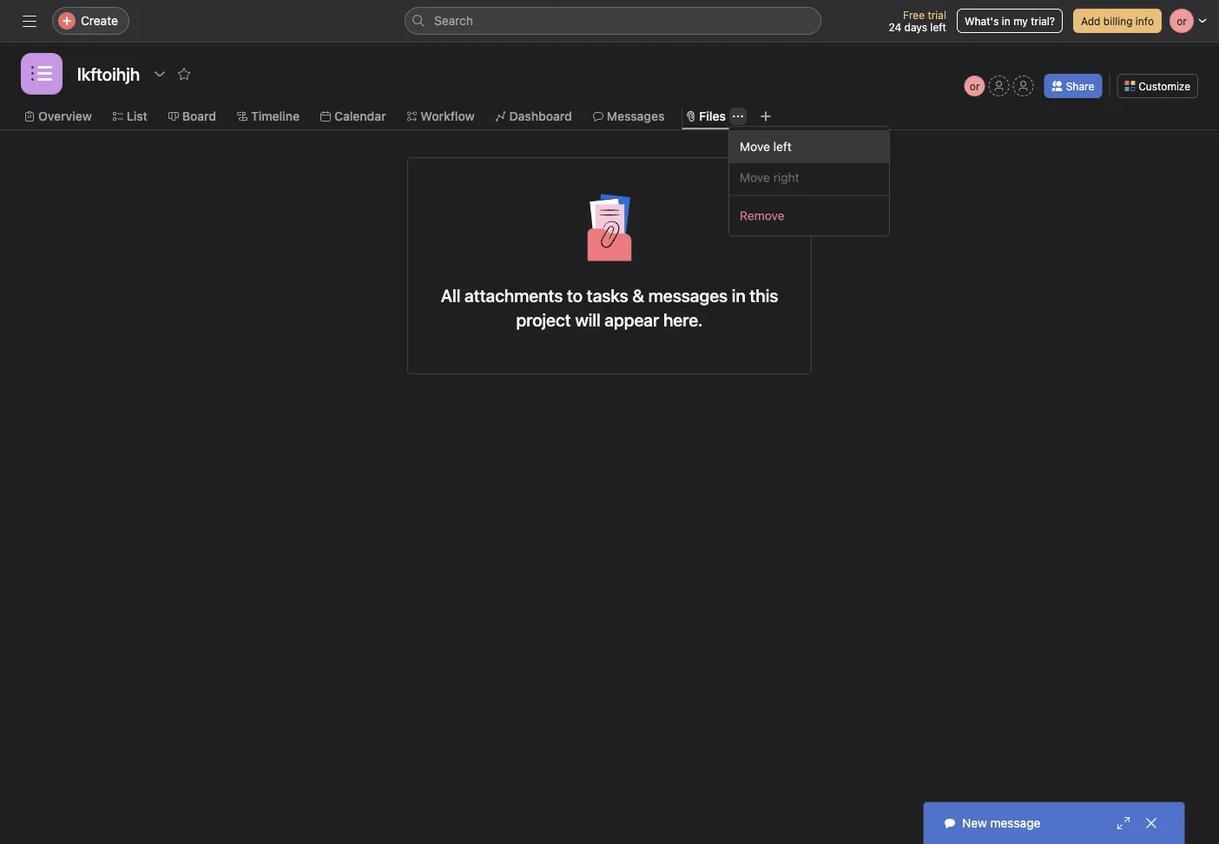 Task type: locate. For each thing, give the bounding box(es) containing it.
dashboard link
[[496, 107, 572, 126]]

info
[[1136, 15, 1155, 27]]

free
[[904, 9, 925, 21]]

1 vertical spatial left
[[774, 139, 792, 154]]

left right days
[[931, 21, 947, 33]]

days
[[905, 21, 928, 33]]

board link
[[168, 107, 216, 126]]

customize
[[1139, 80, 1191, 92]]

trial
[[928, 9, 947, 21]]

dashboard
[[510, 109, 572, 123]]

in left my
[[1003, 15, 1011, 27]]

move down add tab image
[[740, 139, 771, 154]]

what's in my trial? button
[[958, 9, 1064, 33]]

move left right
[[740, 170, 771, 185]]

search
[[434, 13, 474, 28]]

1 vertical spatial move
[[740, 170, 771, 185]]

1 horizontal spatial in
[[1003, 15, 1011, 27]]

list link
[[113, 107, 148, 126]]

move
[[740, 139, 771, 154], [740, 170, 771, 185]]

0 vertical spatial left
[[931, 21, 947, 33]]

1 move from the top
[[740, 139, 771, 154]]

add billing info
[[1082, 15, 1155, 27]]

files link
[[686, 107, 726, 126]]

will
[[576, 309, 601, 330]]

in left this
[[732, 285, 746, 305]]

2 move from the top
[[740, 170, 771, 185]]

&
[[633, 285, 645, 305]]

1 vertical spatial in
[[732, 285, 746, 305]]

None text field
[[73, 58, 144, 90]]

share
[[1067, 80, 1095, 92]]

add
[[1082, 15, 1101, 27]]

messages
[[649, 285, 728, 305]]

new message
[[963, 816, 1041, 831]]

create button
[[52, 7, 129, 35]]

0 vertical spatial in
[[1003, 15, 1011, 27]]

free trial 24 days left
[[889, 9, 947, 33]]

to
[[567, 285, 583, 305]]

0 vertical spatial move
[[740, 139, 771, 154]]

workflow
[[421, 109, 475, 123]]

1 horizontal spatial left
[[931, 21, 947, 33]]

attachments
[[465, 285, 563, 305]]

add billing info button
[[1074, 9, 1163, 33]]

in
[[1003, 15, 1011, 27], [732, 285, 746, 305]]

remove
[[740, 209, 785, 223]]

board
[[182, 109, 216, 123]]

tab actions image
[[733, 111, 744, 122]]

left up right
[[774, 139, 792, 154]]

move right menu item
[[730, 163, 890, 192]]

move for move right
[[740, 170, 771, 185]]

move left menu item
[[730, 130, 890, 163]]

0 horizontal spatial in
[[732, 285, 746, 305]]

overview link
[[24, 107, 92, 126]]

or
[[970, 80, 981, 92]]

project
[[517, 309, 571, 330]]

0 horizontal spatial left
[[774, 139, 792, 154]]

calendar
[[334, 109, 386, 123]]

or button
[[965, 76, 986, 96]]

left
[[931, 21, 947, 33], [774, 139, 792, 154]]



Task type: describe. For each thing, give the bounding box(es) containing it.
list
[[127, 109, 148, 123]]

files
[[700, 109, 726, 123]]

add tab image
[[759, 109, 773, 123]]

search button
[[405, 7, 822, 35]]

what's
[[965, 15, 1000, 27]]

search list box
[[405, 7, 822, 35]]

add to starred image
[[177, 67, 191, 81]]

tasks
[[587, 285, 629, 305]]

left inside menu item
[[774, 139, 792, 154]]

in inside button
[[1003, 15, 1011, 27]]

in inside all attachments to tasks & messages in this project will appear here.
[[732, 285, 746, 305]]

move for move left
[[740, 139, 771, 154]]

share button
[[1045, 74, 1103, 98]]

create
[[81, 13, 118, 28]]

this
[[750, 285, 779, 305]]

move right
[[740, 170, 800, 185]]

list image
[[31, 63, 52, 84]]

right
[[774, 170, 800, 185]]

what's in my trial?
[[965, 15, 1056, 27]]

my
[[1014, 15, 1029, 27]]

billing
[[1104, 15, 1134, 27]]

expand new message image
[[1117, 817, 1131, 831]]

expand sidebar image
[[23, 14, 36, 28]]

messages link
[[593, 107, 665, 126]]

show options image
[[153, 67, 167, 81]]

all attachments to tasks & messages in this project will appear here.
[[441, 285, 779, 330]]

workflow link
[[407, 107, 475, 126]]

messages
[[607, 109, 665, 123]]

all
[[441, 285, 461, 305]]

24
[[889, 21, 902, 33]]

timeline link
[[237, 107, 300, 126]]

trial?
[[1032, 15, 1056, 27]]

customize button
[[1118, 74, 1199, 98]]

timeline
[[251, 109, 300, 123]]

left inside free trial 24 days left
[[931, 21, 947, 33]]

calendar link
[[321, 107, 386, 126]]

close image
[[1145, 817, 1159, 831]]

overview
[[38, 109, 92, 123]]

appear here.
[[605, 309, 703, 330]]

move left
[[740, 139, 792, 154]]



Task type: vqa. For each thing, say whether or not it's contained in the screenshot.
24
yes



